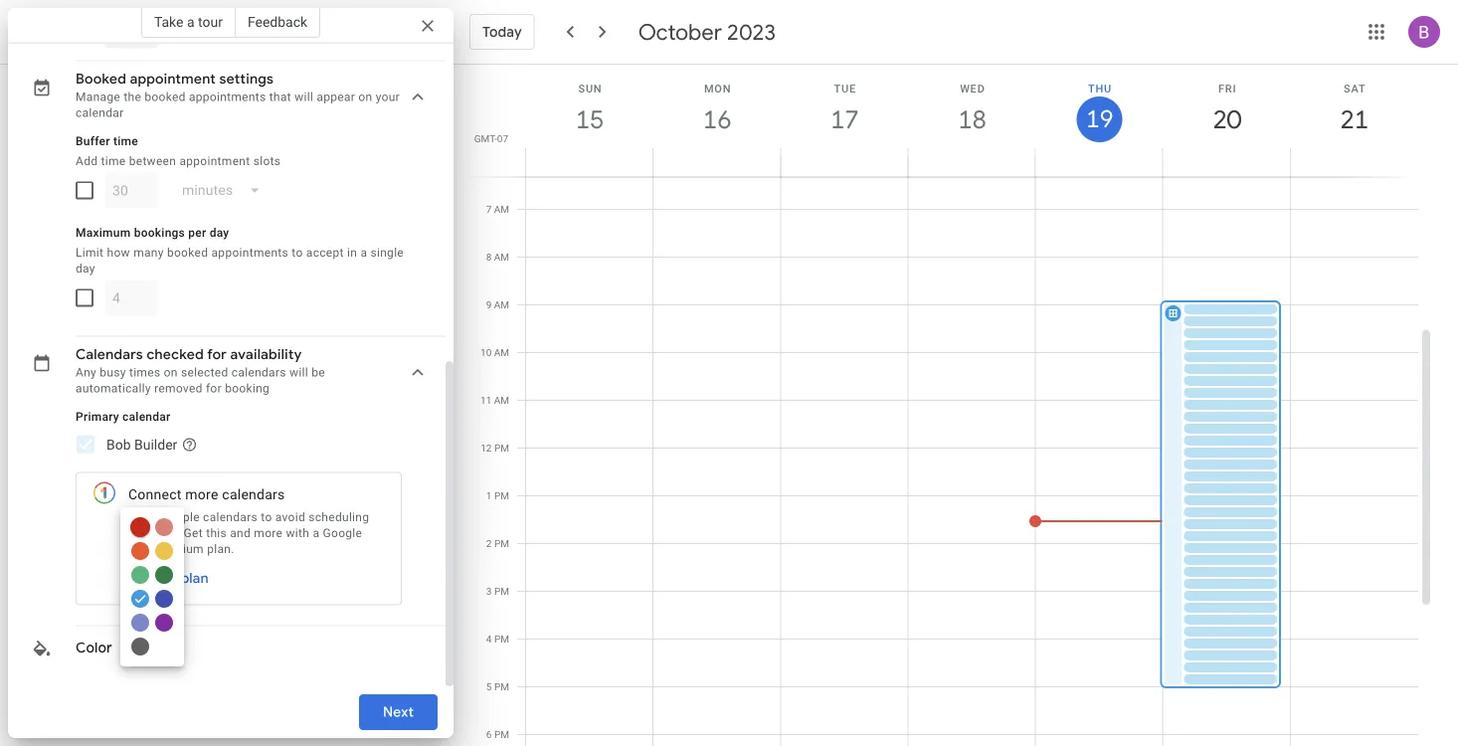 Task type: locate. For each thing, give the bounding box(es) containing it.
5
[[486, 681, 492, 693]]

checked
[[147, 346, 204, 364]]

17 column header
[[780, 65, 909, 177]]

grid
[[462, 65, 1435, 746]]

0 vertical spatial day
[[210, 226, 229, 240]]

blueberry, set event color menu item
[[155, 590, 173, 608]]

appear
[[317, 91, 355, 105]]

0 vertical spatial more
[[185, 487, 219, 504]]

take
[[154, 13, 184, 30]]

1 horizontal spatial more
[[254, 527, 283, 541]]

8 am
[[486, 251, 510, 263]]

and
[[230, 527, 251, 541]]

more down avoid
[[254, 527, 283, 541]]

hours
[[166, 23, 201, 39]]

pm for 5 pm
[[495, 681, 510, 693]]

on left the your
[[359, 91, 373, 105]]

for down selected
[[206, 382, 222, 396]]

1 vertical spatial a
[[361, 246, 367, 260]]

0 vertical spatial a
[[187, 13, 195, 30]]

0 horizontal spatial to
[[261, 511, 272, 525]]

am right 7
[[494, 204, 510, 215]]

4 pm
[[486, 633, 510, 645]]

to
[[292, 246, 303, 260], [261, 511, 272, 525]]

0 horizontal spatial a
[[187, 13, 195, 30]]

booked right the
[[145, 91, 186, 105]]

next button
[[359, 689, 438, 736]]

on inside calendars checked for availability any busy times on selected calendars will be automatically removed for booking
[[164, 366, 178, 380]]

3 pm from the top
[[495, 538, 510, 550]]

pm right 5
[[495, 681, 510, 693]]

explore plan
[[128, 570, 209, 588]]

pm right 2
[[495, 538, 510, 550]]

pm right '1'
[[495, 490, 510, 502]]

0 vertical spatial to
[[292, 246, 303, 260]]

day right per
[[210, 226, 229, 240]]

tue
[[834, 82, 857, 95]]

october 2023
[[639, 18, 776, 46]]

calendar down manage
[[76, 107, 124, 121]]

1 pm from the top
[[495, 442, 510, 454]]

1 horizontal spatial a
[[313, 527, 320, 541]]

maximum bookings per day limit how many booked appointments to accept in a single day
[[76, 226, 404, 276]]

4 am from the top
[[494, 347, 510, 359]]

0 vertical spatial will
[[295, 91, 314, 105]]

per
[[188, 226, 206, 240]]

1 am from the top
[[494, 204, 510, 215]]

0 vertical spatial calendar
[[76, 107, 124, 121]]

tour
[[198, 13, 223, 30]]

primary
[[76, 410, 119, 424]]

appointments down settings
[[189, 91, 266, 105]]

1 vertical spatial to
[[261, 511, 272, 525]]

1 horizontal spatial to
[[292, 246, 303, 260]]

wed 18
[[957, 82, 986, 136]]

appointments left accept
[[211, 246, 289, 260]]

this
[[206, 527, 227, 541]]

5 am from the top
[[494, 395, 510, 407]]

1 vertical spatial appointment
[[180, 154, 250, 168]]

with
[[286, 527, 310, 541]]

am for 7 am
[[494, 204, 510, 215]]

to left accept
[[292, 246, 303, 260]]

pm for 3 pm
[[495, 586, 510, 598]]

0 horizontal spatial more
[[185, 487, 219, 504]]

booked
[[145, 91, 186, 105], [167, 246, 208, 260]]

2 vertical spatial a
[[313, 527, 320, 541]]

pm right 12
[[495, 442, 510, 454]]

appointments
[[189, 91, 266, 105], [211, 246, 289, 260]]

0 vertical spatial booked
[[145, 91, 186, 105]]

availability
[[230, 346, 302, 364]]

pm right 6
[[495, 729, 510, 741]]

day down limit
[[76, 262, 95, 276]]

0 horizontal spatial on
[[164, 366, 178, 380]]

premium
[[154, 543, 204, 556]]

a left tour
[[187, 13, 195, 30]]

calendars inside calendars checked for availability any busy times on selected calendars will be automatically removed for booking
[[232, 366, 286, 380]]

booked appointment settings manage the booked appointments that will appear on your calendar
[[76, 71, 400, 121]]

sunday, october 15 element
[[567, 97, 613, 142]]

10
[[481, 347, 492, 359]]

calendars
[[76, 346, 143, 364]]

busy
[[100, 366, 126, 380]]

feedback
[[248, 13, 308, 30]]

a right with
[[313, 527, 320, 541]]

am for 10 am
[[494, 347, 510, 359]]

buffer
[[76, 135, 110, 148]]

connect
[[128, 487, 182, 504]]

am for 8 am
[[494, 251, 510, 263]]

a right in
[[361, 246, 367, 260]]

calendar up bob builder
[[122, 410, 171, 424]]

am for 9 am
[[494, 299, 510, 311]]

tue 17
[[830, 82, 858, 136]]

mon
[[704, 82, 732, 95]]

2 pm
[[486, 538, 510, 550]]

a inside connect more calendars link multiple calendars to avoid scheduling conflicts. get this and more with a google one premium plan.
[[313, 527, 320, 541]]

add
[[76, 154, 98, 168]]

9
[[486, 299, 492, 311]]

1 vertical spatial calendar
[[122, 410, 171, 424]]

16 column header
[[653, 65, 781, 177]]

on up removed
[[164, 366, 178, 380]]

will right that
[[295, 91, 314, 105]]

0 horizontal spatial day
[[76, 262, 95, 276]]

sun 15
[[575, 82, 603, 136]]

pm for 1 pm
[[495, 490, 510, 502]]

0 vertical spatial appointment
[[130, 71, 216, 89]]

to inside connect more calendars link multiple calendars to avoid scheduling conflicts. get this and more with a google one premium plan.
[[261, 511, 272, 525]]

12 pm
[[481, 442, 510, 454]]

7 am
[[486, 204, 510, 215]]

am right the 9
[[494, 299, 510, 311]]

booked down per
[[167, 246, 208, 260]]

appointment left slots
[[180, 154, 250, 168]]

07
[[497, 132, 509, 144]]

avoid
[[275, 511, 306, 525]]

pm right 4
[[495, 633, 510, 645]]

0 vertical spatial for
[[207, 346, 227, 364]]

1 horizontal spatial day
[[210, 226, 229, 240]]

2023
[[728, 18, 776, 46]]

pm
[[495, 442, 510, 454], [495, 490, 510, 502], [495, 538, 510, 550], [495, 586, 510, 598], [495, 633, 510, 645], [495, 681, 510, 693], [495, 729, 510, 741]]

will
[[295, 91, 314, 105], [290, 366, 308, 380]]

bookings
[[134, 226, 185, 240]]

2 horizontal spatial a
[[361, 246, 367, 260]]

gmt-
[[474, 132, 497, 144]]

time
[[113, 135, 138, 148], [101, 154, 126, 168]]

1 vertical spatial will
[[290, 366, 308, 380]]

20 column header
[[1163, 65, 1292, 177]]

thursday, october 19, today element
[[1077, 97, 1123, 142]]

6 pm from the top
[[495, 681, 510, 693]]

feedback button
[[236, 6, 321, 38]]

builder
[[134, 437, 177, 453]]

wed
[[960, 82, 986, 95]]

will inside calendars checked for availability any busy times on selected calendars will be automatically removed for booking
[[290, 366, 308, 380]]

11 am
[[481, 395, 510, 407]]

sat 21
[[1340, 82, 1368, 136]]

4
[[486, 633, 492, 645]]

0 vertical spatial on
[[359, 91, 373, 105]]

appointment up the
[[130, 71, 216, 89]]

peacock, set event color menu item
[[131, 590, 149, 608]]

more up "multiple"
[[185, 487, 219, 504]]

5 pm from the top
[[495, 633, 510, 645]]

tuesday, october 17 element
[[822, 97, 868, 142]]

1 vertical spatial booked
[[167, 246, 208, 260]]

day
[[210, 226, 229, 240], [76, 262, 95, 276]]

1 vertical spatial day
[[76, 262, 95, 276]]

1 vertical spatial for
[[206, 382, 222, 396]]

to left avoid
[[261, 511, 272, 525]]

12
[[481, 442, 492, 454]]

how
[[107, 246, 130, 260]]

bob
[[106, 437, 131, 453]]

0 vertical spatial calendars
[[232, 366, 286, 380]]

a
[[187, 13, 195, 30], [361, 246, 367, 260], [313, 527, 320, 541]]

am right 10
[[494, 347, 510, 359]]

primary calendar
[[76, 410, 171, 424]]

1 vertical spatial appointments
[[211, 246, 289, 260]]

am right 8 on the top
[[494, 251, 510, 263]]

wednesday, october 18 element
[[950, 97, 996, 142]]

2 am from the top
[[494, 251, 510, 263]]

will left be on the left of page
[[290, 366, 308, 380]]

4 pm from the top
[[495, 586, 510, 598]]

time right add
[[101, 154, 126, 168]]

7 pm from the top
[[495, 729, 510, 741]]

for up selected
[[207, 346, 227, 364]]

20
[[1212, 103, 1241, 136]]

lavender, set event color menu item
[[131, 614, 149, 632]]

am right 11
[[494, 395, 510, 407]]

tangerine, set event color menu item
[[131, 543, 149, 560]]

3
[[486, 586, 492, 598]]

the
[[124, 91, 141, 105]]

pm for 12 pm
[[495, 442, 510, 454]]

2
[[486, 538, 492, 550]]

appointment
[[130, 71, 216, 89], [180, 154, 250, 168]]

3 am from the top
[[494, 299, 510, 311]]

1 horizontal spatial on
[[359, 91, 373, 105]]

flamingo, set event color menu item
[[155, 519, 173, 537]]

on
[[359, 91, 373, 105], [164, 366, 178, 380]]

pm right 3
[[495, 586, 510, 598]]

today
[[483, 23, 522, 41]]

2 pm from the top
[[495, 490, 510, 502]]

time right buffer
[[113, 135, 138, 148]]

friday, october 20 element
[[1205, 97, 1251, 142]]

1 vertical spatial on
[[164, 366, 178, 380]]

banana, set event color menu item
[[155, 543, 173, 560]]

plan
[[181, 570, 209, 588]]

will inside booked appointment settings manage the booked appointments that will appear on your calendar
[[295, 91, 314, 105]]

0 vertical spatial appointments
[[189, 91, 266, 105]]



Task type: describe. For each thing, give the bounding box(es) containing it.
1 vertical spatial time
[[101, 154, 126, 168]]

october
[[639, 18, 722, 46]]

conflicts.
[[128, 527, 180, 541]]

mon 16
[[702, 82, 732, 136]]

Minimum amount of hours before the start of the appointment that it can be booked number field
[[112, 13, 150, 49]]

thu 19
[[1085, 82, 1113, 135]]

be
[[312, 366, 325, 380]]

6 pm
[[486, 729, 510, 741]]

plan.
[[207, 543, 235, 556]]

limit
[[76, 246, 104, 260]]

a inside "maximum bookings per day limit how many booked appointments to accept in a single day"
[[361, 246, 367, 260]]

take a tour button
[[141, 6, 236, 38]]

single
[[371, 246, 404, 260]]

graphite, set event color menu item
[[131, 638, 149, 656]]

am for 11 am
[[494, 395, 510, 407]]

to inside "maximum bookings per day limit how many booked appointments to accept in a single day"
[[292, 246, 303, 260]]

18
[[957, 103, 986, 136]]

21
[[1340, 103, 1368, 136]]

pm for 6 pm
[[495, 729, 510, 741]]

slots
[[253, 154, 281, 168]]

your
[[376, 91, 400, 105]]

color
[[76, 640, 112, 658]]

explore
[[128, 570, 177, 588]]

booked
[[76, 71, 127, 89]]

15 column header
[[525, 65, 654, 177]]

2 vertical spatial calendars
[[203, 511, 258, 525]]

buffer time add time between appointment slots
[[76, 135, 281, 168]]

booking
[[225, 382, 270, 396]]

15
[[575, 103, 603, 136]]

thu
[[1089, 82, 1113, 95]]

manage
[[76, 91, 120, 105]]

accept
[[306, 246, 344, 260]]

saturday, october 21 element
[[1332, 97, 1378, 142]]

a inside 'button'
[[187, 13, 195, 30]]

Buffer time number field
[[112, 173, 150, 209]]

many
[[133, 246, 164, 260]]

between
[[129, 154, 176, 168]]

19
[[1085, 103, 1113, 135]]

pm for 2 pm
[[495, 538, 510, 550]]

any
[[76, 366, 97, 380]]

16
[[702, 103, 731, 136]]

3 pm
[[486, 586, 510, 598]]

11
[[481, 395, 492, 407]]

9 am
[[486, 299, 510, 311]]

1
[[486, 490, 492, 502]]

times
[[129, 366, 161, 380]]

1 pm
[[486, 490, 510, 502]]

appointments inside "maximum bookings per day limit how many booked appointments to accept in a single day"
[[211, 246, 289, 260]]

that
[[269, 91, 291, 105]]

get
[[184, 527, 203, 541]]

grid containing 15
[[462, 65, 1435, 746]]

tomato, set event color menu item
[[130, 518, 150, 538]]

explore plan button
[[120, 561, 217, 597]]

grape, set event color menu item
[[155, 614, 173, 632]]

sun
[[579, 82, 603, 95]]

on inside booked appointment settings manage the booked appointments that will appear on your calendar
[[359, 91, 373, 105]]

maximum
[[76, 226, 131, 240]]

booked inside booked appointment settings manage the booked appointments that will appear on your calendar
[[145, 91, 186, 105]]

17
[[830, 103, 858, 136]]

sat
[[1345, 82, 1367, 95]]

appointment inside buffer time add time between appointment slots
[[180, 154, 250, 168]]

21 column header
[[1291, 65, 1419, 177]]

selected
[[181, 366, 228, 380]]

booked inside "maximum bookings per day limit how many booked appointments to accept in a single day"
[[167, 246, 208, 260]]

gmt-07
[[474, 132, 509, 144]]

pm for 4 pm
[[495, 633, 510, 645]]

bob builder
[[106, 437, 177, 453]]

removed
[[154, 382, 203, 396]]

18 column header
[[908, 65, 1037, 177]]

next
[[383, 704, 414, 721]]

19 column header
[[1036, 65, 1164, 177]]

connect more calendars link multiple calendars to avoid scheduling conflicts. get this and more with a google one premium plan.
[[128, 487, 369, 556]]

0 vertical spatial time
[[113, 135, 138, 148]]

Maximum bookings per day number field
[[112, 281, 150, 317]]

one
[[128, 543, 150, 556]]

today button
[[470, 8, 535, 56]]

scheduling
[[309, 511, 369, 525]]

basil, set event color menu item
[[155, 566, 173, 584]]

6
[[486, 729, 492, 741]]

1 vertical spatial more
[[254, 527, 283, 541]]

7
[[486, 204, 492, 215]]

appointments inside booked appointment settings manage the booked appointments that will appear on your calendar
[[189, 91, 266, 105]]

8
[[486, 251, 492, 263]]

link
[[128, 511, 152, 525]]

sage, set event color menu item
[[131, 566, 149, 584]]

automatically
[[76, 382, 151, 396]]

1 vertical spatial calendars
[[222, 487, 285, 504]]

calendar inside booked appointment settings manage the booked appointments that will appear on your calendar
[[76, 107, 124, 121]]

google
[[323, 527, 362, 541]]

settings
[[219, 71, 274, 89]]

5 pm
[[486, 681, 510, 693]]

appointment inside booked appointment settings manage the booked appointments that will appear on your calendar
[[130, 71, 216, 89]]

monday, october 16 element
[[695, 97, 741, 142]]



Task type: vqa. For each thing, say whether or not it's contained in the screenshot.
Simon to the bottom
no



